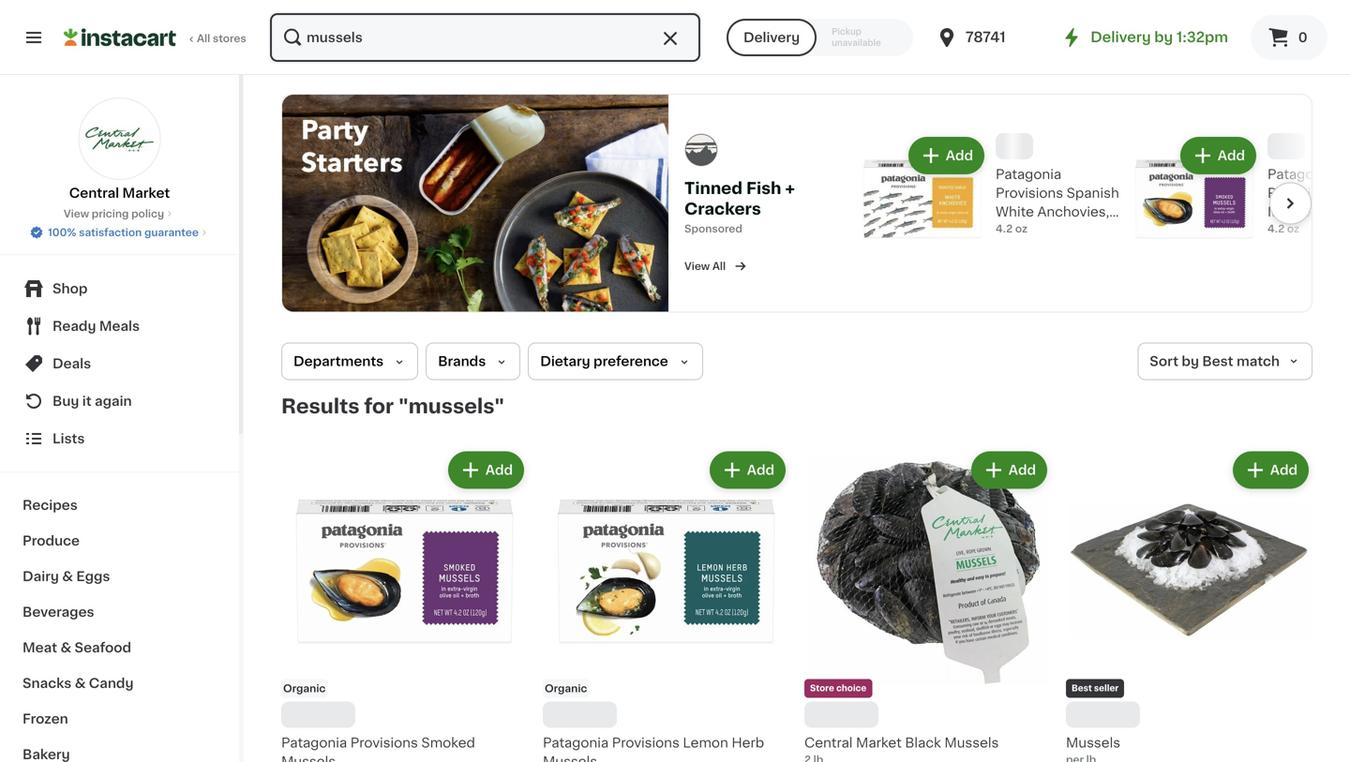 Task type: vqa. For each thing, say whether or not it's contained in the screenshot.
policy at the left of the page
yes



Task type: describe. For each thing, give the bounding box(es) containing it.
1 vertical spatial best
[[1072, 685, 1092, 693]]

view for view pricing policy
[[64, 209, 89, 219]]

1 product group from the left
[[281, 448, 528, 762]]

garlic
[[1054, 224, 1093, 237]]

smoked
[[421, 737, 475, 750]]

add for patagonia provisions smoked mussels
[[485, 464, 513, 477]]

for
[[364, 397, 394, 416]]

patagonia for patagonia provisions s 4.2 oz
[[1268, 168, 1333, 181]]

s
[[1338, 186, 1347, 200]]

seller
[[1094, 685, 1119, 693]]

ready
[[53, 320, 96, 333]]

patagonia for patagonia provisions lemon herb mussels
[[543, 737, 609, 750]]

produce link
[[11, 523, 228, 559]]

"mussels"
[[398, 397, 504, 416]]

service type group
[[727, 19, 913, 56]]

dairy & eggs link
[[11, 559, 228, 594]]

78741 button
[[936, 11, 1048, 64]]

all stores
[[197, 33, 246, 44]]

by for delivery
[[1154, 30, 1173, 44]]

bakery link
[[11, 737, 228, 762]]

central market
[[69, 187, 170, 200]]

seafood
[[75, 641, 131, 654]]

provisions for s
[[1268, 186, 1335, 200]]

delivery for delivery
[[743, 31, 800, 44]]

all stores link
[[64, 11, 248, 64]]

meat & seafood link
[[11, 630, 228, 666]]

tinned
[[684, 180, 743, 196]]

+
[[785, 180, 795, 196]]

stores
[[213, 33, 246, 44]]

snacks & candy link
[[11, 666, 228, 701]]

sort
[[1150, 355, 1179, 368]]

organic for patagonia provisions smoked mussels
[[283, 684, 326, 694]]

organic for patagonia provisions lemon herb mussels
[[545, 684, 587, 694]]

patagonia provisions spanish white anchovies, roasted garlic
[[996, 168, 1119, 237]]

lists
[[53, 432, 85, 445]]

ready meals button
[[11, 308, 228, 345]]

white
[[996, 205, 1034, 218]]

1 horizontal spatial all
[[712, 261, 726, 271]]

patagonia provisions smoked mussels
[[281, 737, 475, 762]]

view pricing policy link
[[64, 206, 175, 221]]

snacks
[[23, 677, 72, 690]]

meals
[[99, 320, 140, 333]]

produce
[[23, 534, 80, 548]]

add button for patagonia provisions smoked mussels
[[450, 453, 522, 487]]

crackers
[[684, 201, 761, 217]]

spo
[[684, 223, 705, 234]]

0 button
[[1251, 15, 1328, 60]]

dietary preference button
[[528, 343, 703, 380]]

patagonia for patagonia provisions spanish white anchovies, roasted garlic
[[996, 168, 1061, 181]]

add for mussels
[[1270, 464, 1298, 477]]

fish
[[746, 180, 781, 196]]

best seller
[[1072, 685, 1119, 693]]

anchovies,
[[1037, 205, 1109, 218]]

brands button
[[426, 343, 521, 380]]

provisions for smoked
[[350, 737, 418, 750]]

0
[[1298, 31, 1308, 44]]

view for view all
[[684, 261, 710, 271]]

provisions for spanish
[[996, 186, 1063, 200]]

100%
[[48, 227, 76, 238]]

Best match Sort by field
[[1138, 343, 1313, 380]]

brands
[[438, 355, 486, 368]]

store choice
[[810, 685, 867, 693]]

departments button
[[281, 343, 418, 380]]

4.2
[[996, 223, 1013, 234]]

candy
[[89, 677, 134, 690]]

nsored
[[705, 223, 742, 234]]

again
[[95, 395, 132, 408]]

ready meals link
[[11, 308, 228, 345]]

delivery by 1:32pm link
[[1061, 26, 1228, 49]]

beverages
[[23, 606, 94, 619]]

0 horizontal spatial all
[[197, 33, 210, 44]]

meat & seafood
[[23, 641, 131, 654]]

add for central market black mussels
[[1009, 464, 1036, 477]]

4 product group from the left
[[1066, 448, 1313, 762]]

snacks & candy
[[23, 677, 134, 690]]

central market link
[[69, 98, 170, 203]]

circular pixel art of a grey mountain range with clouds behind it. image
[[684, 133, 718, 167]]

78741
[[966, 30, 1006, 44]]

it
[[82, 395, 92, 408]]

shop link
[[11, 270, 228, 308]]

match
[[1237, 355, 1280, 368]]

recipes
[[23, 499, 78, 512]]

tinned fish + crackers spo nsored
[[684, 180, 795, 234]]

choice
[[836, 685, 867, 693]]

lemon
[[683, 737, 728, 750]]

spanish
[[1067, 186, 1119, 200]]

oz
[[1015, 223, 1028, 234]]

market for central market
[[122, 187, 170, 200]]



Task type: locate. For each thing, give the bounding box(es) containing it.
provisions inside patagonia provisions spanish white anchovies, roasted garlic
[[996, 186, 1063, 200]]

sort by best match
[[1150, 355, 1280, 368]]

market up policy
[[122, 187, 170, 200]]

product group
[[281, 448, 528, 762], [543, 448, 789, 762], [804, 448, 1051, 762], [1066, 448, 1313, 762]]

buy it again
[[53, 395, 132, 408]]

central market logo image
[[78, 98, 161, 180]]

1 horizontal spatial delivery
[[1091, 30, 1151, 44]]

provisions left the lemon
[[612, 737, 680, 750]]

black
[[905, 737, 941, 750]]

1 horizontal spatial central
[[804, 737, 853, 750]]

deals link
[[11, 345, 228, 383]]

view down the spo
[[684, 261, 710, 271]]

mussels inside patagonia provisions lemon herb mussels
[[543, 755, 597, 762]]

1 vertical spatial all
[[712, 261, 726, 271]]

1:32pm
[[1176, 30, 1228, 44]]

eggs
[[76, 570, 110, 583]]

0 vertical spatial all
[[197, 33, 210, 44]]

guarantee
[[144, 227, 199, 238]]

100% satisfaction guarantee button
[[29, 221, 210, 240]]

1 horizontal spatial organic
[[545, 684, 587, 694]]

lists link
[[11, 420, 228, 458]]

frozen
[[23, 713, 68, 726]]

delivery inside button
[[743, 31, 800, 44]]

add button
[[910, 139, 983, 172], [1182, 139, 1254, 172], [450, 453, 522, 487], [711, 453, 784, 487], [973, 453, 1045, 487], [1235, 453, 1307, 487]]

mussels inside patagonia provisions smoked mussels
[[281, 755, 336, 762]]

1 horizontal spatial market
[[856, 737, 902, 750]]

3 product group from the left
[[804, 448, 1051, 762]]

best
[[1202, 355, 1233, 368], [1072, 685, 1092, 693]]

delivery for delivery by 1:32pm
[[1091, 30, 1151, 44]]

1 vertical spatial view
[[684, 261, 710, 271]]

results for "mussels"
[[281, 397, 504, 416]]

policy
[[131, 209, 164, 219]]

& for dairy
[[62, 570, 73, 583]]

2 product group from the left
[[543, 448, 789, 762]]

by
[[1154, 30, 1173, 44], [1182, 355, 1199, 368]]

0 vertical spatial central
[[69, 187, 119, 200]]

add button for mussels
[[1235, 453, 1307, 487]]

1 vertical spatial market
[[856, 737, 902, 750]]

best inside field
[[1202, 355, 1233, 368]]

add for patagonia provisions lemon herb mussels
[[747, 464, 774, 477]]

all down nsored
[[712, 261, 726, 271]]

1 horizontal spatial view
[[684, 261, 710, 271]]

central market black mussels
[[804, 737, 999, 750]]

0 vertical spatial view
[[64, 209, 89, 219]]

provisions up white
[[996, 186, 1063, 200]]

market
[[122, 187, 170, 200], [856, 737, 902, 750]]

delivery
[[1091, 30, 1151, 44], [743, 31, 800, 44]]

100% satisfaction guarantee
[[48, 227, 199, 238]]

view pricing policy
[[64, 209, 164, 219]]

provisions inside patagonia provisions s 4.2 oz
[[1268, 186, 1335, 200]]

by inside field
[[1182, 355, 1199, 368]]

satisfaction
[[79, 227, 142, 238]]

0 horizontal spatial organic
[[283, 684, 326, 694]]

central for central market black mussels
[[804, 737, 853, 750]]

ready meals
[[53, 320, 140, 333]]

0 vertical spatial &
[[62, 570, 73, 583]]

0 horizontal spatial market
[[122, 187, 170, 200]]

0 horizontal spatial by
[[1154, 30, 1173, 44]]

0 horizontal spatial view
[[64, 209, 89, 219]]

patagonia inside patagonia provisions smoked mussels
[[281, 737, 347, 750]]

provisions inside patagonia provisions smoked mussels
[[350, 737, 418, 750]]

central for central market
[[69, 187, 119, 200]]

buy
[[53, 395, 79, 408]]

1 horizontal spatial by
[[1182, 355, 1199, 368]]

0 horizontal spatial best
[[1072, 685, 1092, 693]]

all
[[197, 33, 210, 44], [712, 261, 726, 271]]

0 horizontal spatial central
[[69, 187, 119, 200]]

market left black
[[856, 737, 902, 750]]

2 vertical spatial &
[[75, 677, 86, 690]]

dairy
[[23, 570, 59, 583]]

delivery by 1:32pm
[[1091, 30, 1228, 44]]

1 vertical spatial &
[[60, 641, 71, 654]]

& for snacks
[[75, 677, 86, 690]]

meat
[[23, 641, 57, 654]]

view all
[[684, 261, 726, 271]]

1 horizontal spatial best
[[1202, 355, 1233, 368]]

by left 1:32pm
[[1154, 30, 1173, 44]]

patagonia for patagonia provisions smoked mussels
[[281, 737, 347, 750]]

central down store
[[804, 737, 853, 750]]

Search field
[[270, 13, 700, 62]]

& left candy
[[75, 677, 86, 690]]

1 vertical spatial by
[[1182, 355, 1199, 368]]

central
[[69, 187, 119, 200], [804, 737, 853, 750]]

provisions inside patagonia provisions lemon herb mussels
[[612, 737, 680, 750]]

provisions
[[996, 186, 1063, 200], [1268, 186, 1335, 200], [350, 737, 418, 750], [612, 737, 680, 750]]

herb
[[732, 737, 764, 750]]

0 vertical spatial by
[[1154, 30, 1173, 44]]

recipes link
[[11, 488, 228, 523]]

central up 'pricing' at left top
[[69, 187, 119, 200]]

a flat-lay of a table, showing a bowl of salted crackers, an opened can of anchovies, fresh cilantro, and a plate with appetizers made of crackers, anchovies, and diced tomato. the headline "party starters" is featured in the upper left-hand side. image
[[282, 95, 668, 312]]

buy it again link
[[11, 383, 228, 420]]

store
[[810, 685, 834, 693]]

roasted
[[996, 224, 1051, 237]]

4.2 oz
[[996, 223, 1028, 234]]

best left match
[[1202, 355, 1233, 368]]

provisions left the smoked
[[350, 737, 418, 750]]

dietary preference
[[540, 355, 668, 368]]

all left stores
[[197, 33, 210, 44]]

2 organic from the left
[[545, 684, 587, 694]]

beverages link
[[11, 594, 228, 630]]

market for central market black mussels
[[856, 737, 902, 750]]

by for sort
[[1182, 355, 1199, 368]]

patagonia provisions s 4.2 oz
[[1268, 168, 1350, 234]]

view up 100%
[[64, 209, 89, 219]]

bakery
[[23, 748, 70, 761]]

organic
[[283, 684, 326, 694], [545, 684, 587, 694]]

0 vertical spatial market
[[122, 187, 170, 200]]

deals
[[53, 357, 91, 370]]

delivery button
[[727, 19, 817, 56]]

& right meat on the bottom of the page
[[60, 641, 71, 654]]

shop
[[53, 282, 88, 295]]

results
[[281, 397, 360, 416]]

patagonia inside patagonia provisions s 4.2 oz
[[1268, 168, 1333, 181]]

add
[[946, 149, 973, 162], [1218, 149, 1245, 162], [485, 464, 513, 477], [747, 464, 774, 477], [1009, 464, 1036, 477], [1270, 464, 1298, 477]]

frozen link
[[11, 701, 228, 737]]

patagonia provisions lemon herb mussels
[[543, 737, 764, 762]]

dairy & eggs
[[23, 570, 110, 583]]

add button for central market black mussels
[[973, 453, 1045, 487]]

provisions left s
[[1268, 186, 1335, 200]]

& left eggs at bottom
[[62, 570, 73, 583]]

dietary
[[540, 355, 590, 368]]

add button for patagonia provisions lemon herb mussels
[[711, 453, 784, 487]]

patagonia
[[996, 168, 1061, 181], [1268, 168, 1333, 181], [281, 737, 347, 750], [543, 737, 609, 750]]

preference
[[594, 355, 668, 368]]

1 vertical spatial central
[[804, 737, 853, 750]]

1 organic from the left
[[283, 684, 326, 694]]

0 vertical spatial best
[[1202, 355, 1233, 368]]

None search field
[[268, 11, 702, 64]]

provisions for lemon
[[612, 737, 680, 750]]

by right sort
[[1182, 355, 1199, 368]]

instacart logo image
[[64, 26, 176, 49]]

patagonia inside patagonia provisions spanish white anchovies, roasted garlic
[[996, 168, 1061, 181]]

patagonia inside patagonia provisions lemon herb mussels
[[543, 737, 609, 750]]

& for meat
[[60, 641, 71, 654]]

best left seller
[[1072, 685, 1092, 693]]

mussels
[[944, 737, 999, 750], [1066, 737, 1120, 750], [281, 755, 336, 762], [543, 755, 597, 762]]

departments
[[293, 355, 384, 368]]

0 horizontal spatial delivery
[[743, 31, 800, 44]]



